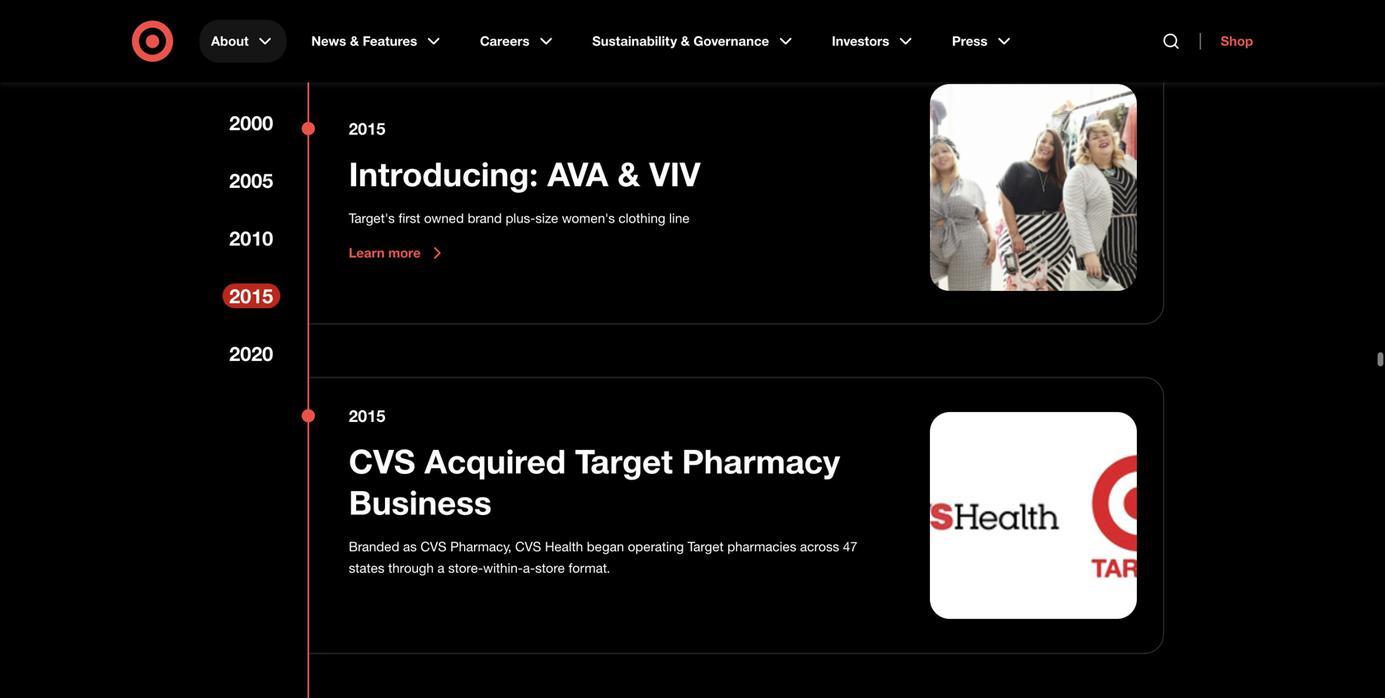 Task type: describe. For each thing, give the bounding box(es) containing it.
governance
[[693, 33, 769, 49]]

branded
[[349, 539, 399, 555]]

acquired
[[425, 441, 566, 481]]

investors link
[[820, 20, 927, 63]]

learn more button
[[349, 243, 447, 263]]

cvs inside cvs acquired target pharmacy business
[[349, 441, 415, 481]]

within-
[[483, 560, 523, 576]]

& for features
[[350, 33, 359, 49]]

2000
[[229, 111, 273, 135]]

a group of women posing for a picture image
[[930, 84, 1137, 291]]

began
[[587, 539, 624, 555]]

logo, company name image
[[930, 412, 1137, 619]]

2015 for target's first owned brand plus-size women's clothing line
[[349, 119, 385, 139]]

2010 link
[[223, 226, 280, 251]]

more
[[388, 245, 421, 261]]

store-
[[448, 560, 483, 576]]

47
[[843, 539, 858, 555]]

target inside branded as cvs pharmacy, cvs health began operating target pharmacies across 47 states through a store-within-a-store format.
[[688, 539, 724, 555]]

2010
[[229, 226, 273, 250]]

2005
[[229, 169, 273, 192]]

owned
[[424, 210, 464, 226]]

2 horizontal spatial cvs
[[515, 539, 541, 555]]

branded as cvs pharmacy, cvs health began operating target pharmacies across 47 states through a store-within-a-store format.
[[349, 539, 858, 576]]

introducing: ava & viv
[[349, 154, 701, 194]]

line
[[669, 210, 690, 226]]

as
[[403, 539, 417, 555]]

2015 inside "link"
[[229, 284, 273, 308]]

shop link
[[1200, 33, 1253, 49]]

through
[[388, 560, 434, 576]]

learn more
[[349, 245, 421, 261]]

across
[[800, 539, 839, 555]]

operating
[[628, 539, 684, 555]]

business
[[349, 482, 492, 523]]

pharmacy
[[682, 441, 840, 481]]

press
[[952, 33, 988, 49]]

target's first owned brand plus-size women's clothing line
[[349, 210, 693, 226]]

viv
[[649, 154, 701, 194]]

careers
[[480, 33, 530, 49]]

pharmacies
[[727, 539, 796, 555]]

target's
[[349, 210, 395, 226]]



Task type: vqa. For each thing, say whether or not it's contained in the screenshot.
Pharmacy
yes



Task type: locate. For each thing, give the bounding box(es) containing it.
ava
[[547, 154, 608, 194]]

about link
[[200, 20, 287, 63]]

1 vertical spatial 2015
[[229, 284, 273, 308]]

2 vertical spatial 2015
[[349, 406, 385, 426]]

news
[[311, 33, 346, 49]]

2 horizontal spatial &
[[681, 33, 690, 49]]

2020 link
[[223, 341, 280, 366]]

about
[[211, 33, 249, 49]]

investors
[[832, 33, 889, 49]]

1 horizontal spatial cvs
[[420, 539, 447, 555]]

introducing:
[[349, 154, 538, 194]]

women's
[[562, 210, 615, 226]]

0 horizontal spatial target
[[575, 441, 673, 481]]

careers link
[[468, 20, 567, 63]]

0 horizontal spatial cvs
[[349, 441, 415, 481]]

& left governance
[[681, 33, 690, 49]]

& left viv
[[617, 154, 640, 194]]

2000 link
[[223, 110, 280, 135]]

sustainability & governance link
[[581, 20, 807, 63]]

2015 for branded as cvs pharmacy, cvs health began operating target pharmacies across 47 states through a store-within-a-store format.
[[349, 406, 385, 426]]

0 vertical spatial target
[[575, 441, 673, 481]]

brand
[[468, 210, 502, 226]]

&
[[350, 33, 359, 49], [681, 33, 690, 49], [617, 154, 640, 194]]

2015
[[349, 119, 385, 139], [229, 284, 273, 308], [349, 406, 385, 426]]

features
[[363, 33, 417, 49]]

news & features
[[311, 33, 417, 49]]

target inside cvs acquired target pharmacy business
[[575, 441, 673, 481]]

store
[[535, 560, 565, 576]]

& right news
[[350, 33, 359, 49]]

size
[[535, 210, 558, 226]]

news & features link
[[300, 20, 455, 63]]

press link
[[940, 20, 1025, 63]]

2015 link
[[223, 284, 280, 308]]

& inside button
[[617, 154, 640, 194]]

cvs acquired target pharmacy business
[[349, 441, 840, 523]]

plus-
[[506, 210, 535, 226]]

format.
[[569, 560, 610, 576]]

clothing
[[619, 210, 665, 226]]

a
[[437, 560, 444, 576]]

1 vertical spatial target
[[688, 539, 724, 555]]

1 horizontal spatial &
[[617, 154, 640, 194]]

cvs up a-
[[515, 539, 541, 555]]

target
[[575, 441, 673, 481], [688, 539, 724, 555]]

cvs
[[349, 441, 415, 481], [420, 539, 447, 555], [515, 539, 541, 555]]

& for governance
[[681, 33, 690, 49]]

2005 link
[[223, 168, 280, 193]]

cvs up a
[[420, 539, 447, 555]]

first
[[398, 210, 420, 226]]

pharmacy,
[[450, 539, 511, 555]]

sustainability & governance
[[592, 33, 769, 49]]

cvs up business
[[349, 441, 415, 481]]

shop
[[1221, 33, 1253, 49]]

2020
[[229, 342, 273, 366]]

sustainability
[[592, 33, 677, 49]]

states
[[349, 560, 384, 576]]

introducing: ava & viv button
[[349, 154, 701, 195]]

health
[[545, 539, 583, 555]]

0 vertical spatial 2015
[[349, 119, 385, 139]]

learn
[[349, 245, 385, 261]]

0 horizontal spatial &
[[350, 33, 359, 49]]

1 horizontal spatial target
[[688, 539, 724, 555]]

a-
[[523, 560, 535, 576]]



